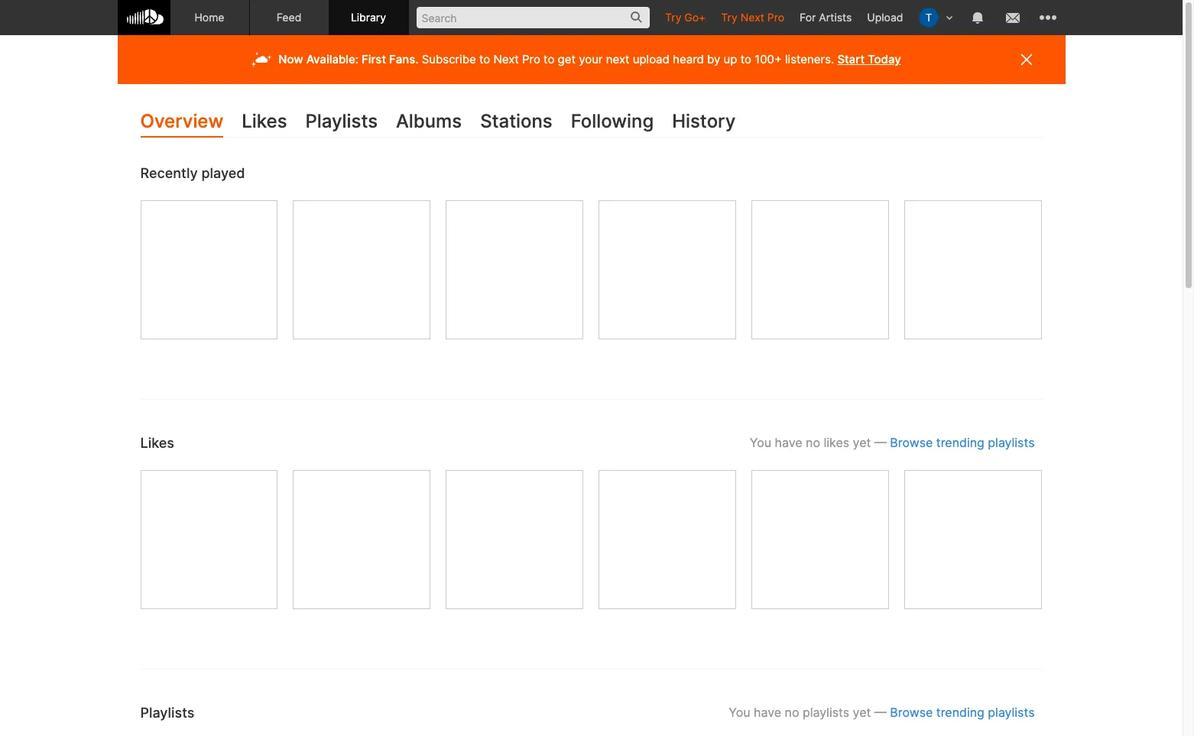 Task type: describe. For each thing, give the bounding box(es) containing it.
1 horizontal spatial pro
[[767, 11, 784, 24]]

start today link
[[837, 52, 901, 67]]

feed
[[277, 11, 301, 24]]

get
[[558, 52, 576, 67]]

following link
[[571, 107, 654, 138]]

up
[[724, 52, 737, 67]]

recently played
[[140, 165, 245, 181]]

albums
[[396, 110, 462, 132]]

for artists
[[800, 11, 852, 24]]

go+
[[685, 11, 706, 24]]

you for playlists
[[729, 705, 750, 720]]

you have no likes yet — browse trending playlists
[[750, 435, 1035, 450]]

overview link
[[140, 107, 223, 138]]

played
[[201, 165, 245, 181]]

try next pro link
[[714, 0, 792, 34]]

0 vertical spatial likes
[[242, 110, 287, 132]]

available:
[[306, 52, 359, 67]]

for artists link
[[792, 0, 860, 34]]

stations
[[480, 110, 553, 132]]

history
[[672, 110, 736, 132]]

— for playlists
[[874, 705, 887, 720]]

feed link
[[250, 0, 329, 35]]

2 to from the left
[[544, 52, 555, 67]]

likes
[[824, 435, 849, 450]]

now available: first fans. subscribe to next pro to get your next upload heard by up to 100+ listeners. start today
[[279, 52, 901, 67]]

home link
[[170, 0, 250, 35]]

artists
[[819, 11, 852, 24]]

— for likes
[[874, 435, 887, 450]]

100+
[[755, 52, 782, 67]]

no for playlists
[[785, 705, 799, 720]]

heard
[[673, 52, 704, 67]]

start
[[837, 52, 865, 67]]

by
[[707, 52, 720, 67]]

upload
[[867, 11, 903, 24]]

browse trending playlists link for playlists
[[890, 705, 1035, 720]]

1 vertical spatial likes
[[140, 435, 174, 451]]

stations link
[[480, 107, 553, 138]]

fans.
[[389, 52, 419, 67]]

next
[[606, 52, 630, 67]]

0 vertical spatial next
[[741, 11, 764, 24]]

browse trending playlists link for likes
[[890, 435, 1035, 450]]

library link
[[329, 0, 409, 35]]

0 horizontal spatial pro
[[522, 52, 540, 67]]

now
[[279, 52, 303, 67]]

trending for likes
[[936, 435, 985, 450]]

recently
[[140, 165, 198, 181]]



Task type: locate. For each thing, give the bounding box(es) containing it.
try go+ link
[[657, 0, 714, 34]]

playlists for likes
[[988, 435, 1035, 450]]

0 vertical spatial yet
[[853, 435, 871, 450]]

3 to from the left
[[741, 52, 752, 67]]

home
[[195, 11, 224, 24]]

1 — from the top
[[874, 435, 887, 450]]

1 horizontal spatial to
[[544, 52, 555, 67]]

1 vertical spatial you
[[729, 705, 750, 720]]

to right up
[[741, 52, 752, 67]]

yet
[[853, 435, 871, 450], [853, 705, 871, 720]]

today
[[868, 52, 901, 67]]

0 horizontal spatial next
[[493, 52, 519, 67]]

2 — from the top
[[874, 705, 887, 720]]

browse trending playlists link
[[890, 435, 1035, 450], [890, 705, 1035, 720]]

to
[[479, 52, 490, 67], [544, 52, 555, 67], [741, 52, 752, 67]]

next down search search box
[[493, 52, 519, 67]]

playlists link
[[305, 107, 378, 138]]

2 trending from the top
[[936, 705, 985, 720]]

2 browse trending playlists link from the top
[[890, 705, 1035, 720]]

have for playlists
[[754, 705, 781, 720]]

try next pro
[[721, 11, 784, 24]]

playlists
[[988, 435, 1035, 450], [803, 705, 849, 720], [988, 705, 1035, 720]]

—
[[874, 435, 887, 450], [874, 705, 887, 720]]

try left go+
[[665, 11, 682, 24]]

0 vertical spatial trending
[[936, 435, 985, 450]]

1 yet from the top
[[853, 435, 871, 450]]

2 try from the left
[[721, 11, 738, 24]]

1 vertical spatial playlists
[[140, 705, 194, 721]]

None search field
[[409, 0, 657, 34]]

try go+
[[665, 11, 706, 24]]

1 horizontal spatial playlists
[[305, 110, 378, 132]]

you
[[750, 435, 771, 450], [729, 705, 750, 720]]

1 vertical spatial pro
[[522, 52, 540, 67]]

to left get
[[544, 52, 555, 67]]

try for try next pro
[[721, 11, 738, 24]]

next
[[741, 11, 764, 24], [493, 52, 519, 67]]

0 horizontal spatial playlists
[[140, 705, 194, 721]]

history link
[[672, 107, 736, 138]]

overview
[[140, 110, 223, 132]]

have
[[775, 435, 802, 450], [754, 705, 781, 720]]

pro left 'for' on the top right of page
[[767, 11, 784, 24]]

following
[[571, 110, 654, 132]]

to right subscribe
[[479, 52, 490, 67]]

1 browse from the top
[[890, 435, 933, 450]]

browse
[[890, 435, 933, 450], [890, 705, 933, 720]]

upload link
[[860, 0, 911, 34]]

0 vertical spatial no
[[806, 435, 820, 450]]

0 horizontal spatial to
[[479, 52, 490, 67]]

upload
[[633, 52, 670, 67]]

0 vertical spatial pro
[[767, 11, 784, 24]]

1 horizontal spatial next
[[741, 11, 764, 24]]

you have no playlists yet — browse trending playlists
[[729, 705, 1035, 720]]

2 yet from the top
[[853, 705, 871, 720]]

0 vertical spatial you
[[750, 435, 771, 450]]

try
[[665, 11, 682, 24], [721, 11, 738, 24]]

next up 100+
[[741, 11, 764, 24]]

trending
[[936, 435, 985, 450], [936, 705, 985, 720]]

2 horizontal spatial to
[[741, 52, 752, 67]]

1 vertical spatial —
[[874, 705, 887, 720]]

yet for playlists
[[853, 705, 871, 720]]

0 vertical spatial —
[[874, 435, 887, 450]]

1 trending from the top
[[936, 435, 985, 450]]

playlists
[[305, 110, 378, 132], [140, 705, 194, 721]]

1 vertical spatial browse
[[890, 705, 933, 720]]

1 to from the left
[[479, 52, 490, 67]]

playlists for playlists
[[988, 705, 1035, 720]]

likes link
[[242, 107, 287, 138]]

try right go+
[[721, 11, 738, 24]]

1 vertical spatial browse trending playlists link
[[890, 705, 1035, 720]]

2 browse from the top
[[890, 705, 933, 720]]

1 vertical spatial trending
[[936, 705, 985, 720]]

no for likes
[[806, 435, 820, 450]]

Search search field
[[416, 7, 650, 28]]

0 vertical spatial playlists
[[305, 110, 378, 132]]

1 horizontal spatial likes
[[242, 110, 287, 132]]

0 horizontal spatial no
[[785, 705, 799, 720]]

1 horizontal spatial no
[[806, 435, 820, 450]]

pro
[[767, 11, 784, 24], [522, 52, 540, 67]]

you for likes
[[750, 435, 771, 450]]

1 vertical spatial have
[[754, 705, 781, 720]]

first
[[362, 52, 386, 67]]

1 vertical spatial no
[[785, 705, 799, 720]]

browse for playlists
[[890, 705, 933, 720]]

1 vertical spatial next
[[493, 52, 519, 67]]

no
[[806, 435, 820, 450], [785, 705, 799, 720]]

subscribe
[[422, 52, 476, 67]]

tara schultz's avatar element
[[919, 8, 938, 28]]

1 browse trending playlists link from the top
[[890, 435, 1035, 450]]

0 horizontal spatial likes
[[140, 435, 174, 451]]

have for likes
[[775, 435, 802, 450]]

0 vertical spatial have
[[775, 435, 802, 450]]

try for try go+
[[665, 11, 682, 24]]

1 horizontal spatial try
[[721, 11, 738, 24]]

browse for likes
[[890, 435, 933, 450]]

0 vertical spatial browse trending playlists link
[[890, 435, 1035, 450]]

yet for likes
[[853, 435, 871, 450]]

likes
[[242, 110, 287, 132], [140, 435, 174, 451]]

1 try from the left
[[665, 11, 682, 24]]

trending for playlists
[[936, 705, 985, 720]]

1 vertical spatial yet
[[853, 705, 871, 720]]

library
[[351, 11, 386, 24]]

0 horizontal spatial try
[[665, 11, 682, 24]]

for
[[800, 11, 816, 24]]

your
[[579, 52, 603, 67]]

pro left get
[[522, 52, 540, 67]]

albums link
[[396, 107, 462, 138]]

0 vertical spatial browse
[[890, 435, 933, 450]]

listeners.
[[785, 52, 834, 67]]



Task type: vqa. For each thing, say whether or not it's contained in the screenshot.
leftmost the just
no



